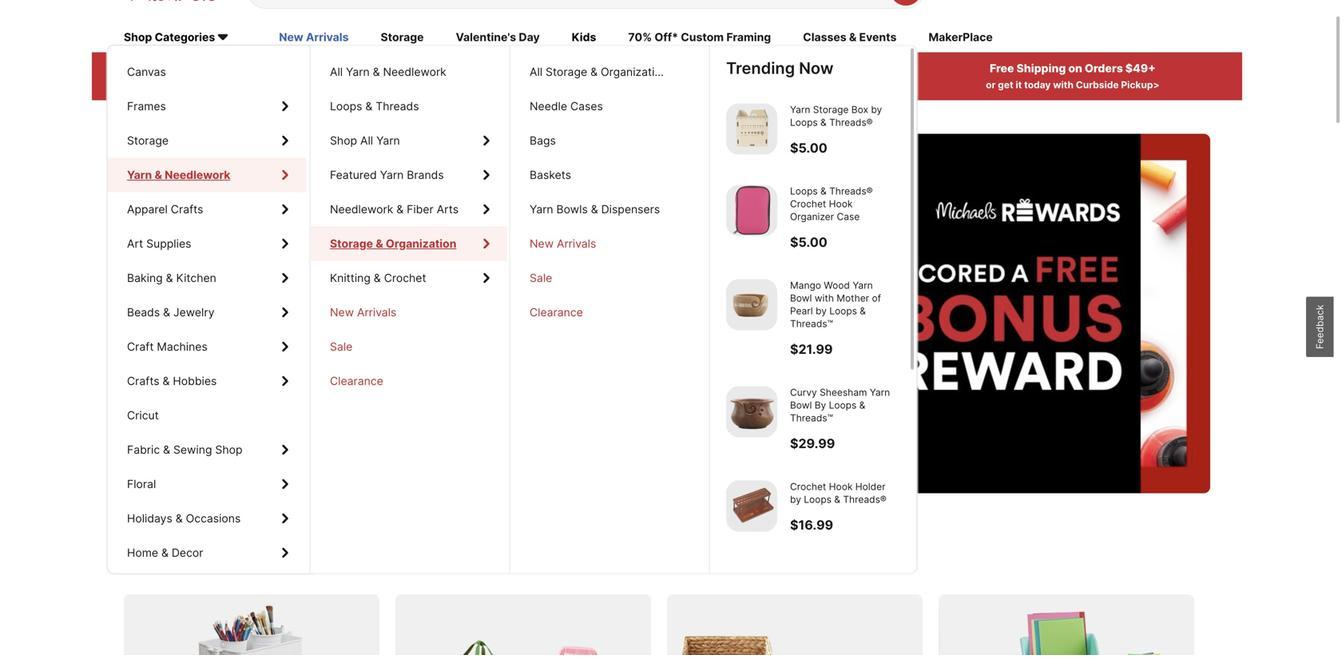 Task type: locate. For each thing, give the bounding box(es) containing it.
canvas for valentine's day
[[127, 65, 166, 79]]

crochet inside loops & threads® crochet hook organizer case
[[790, 198, 826, 210]]

by
[[871, 104, 882, 115], [816, 305, 827, 317], [790, 494, 801, 505]]

by up $16.99
[[790, 494, 801, 505]]

for left every in the left of the page
[[359, 549, 386, 573]]

new arrivals link down knitting & crochet
[[311, 295, 507, 330]]

cricut
[[127, 409, 159, 422], [127, 409, 159, 422], [127, 409, 159, 422], [127, 409, 159, 422], [127, 409, 159, 422], [127, 409, 159, 422], [127, 409, 159, 422], [127, 409, 159, 422]]

0 vertical spatial threads®
[[830, 117, 873, 128]]

with down wood
[[815, 292, 834, 304]]

threads™ down 'by'
[[790, 412, 833, 424]]

apparel for new arrivals
[[127, 203, 168, 216]]

0 vertical spatial $5.00
[[790, 140, 828, 156]]

1 vertical spatial for
[[359, 549, 386, 573]]

new up price
[[279, 31, 303, 44]]

machines for classes & events
[[157, 340, 208, 354]]

1 vertical spatial organization
[[386, 237, 457, 251]]

0 vertical spatial arrivals
[[306, 31, 349, 44]]

hook left holder at the right bottom of page
[[829, 481, 853, 493]]

and
[[488, 301, 522, 326]]

price
[[284, 62, 313, 75]]

apparel crafts
[[127, 203, 203, 216], [127, 203, 203, 216], [127, 203, 203, 216], [127, 203, 203, 216], [127, 203, 203, 216], [127, 203, 203, 216], [127, 203, 203, 216], [127, 203, 203, 216]]

when
[[539, 79, 565, 91]]

0 vertical spatial organization
[[601, 65, 668, 79]]

2 bowl from the top
[[790, 399, 812, 411]]

for up and
[[476, 241, 528, 290]]

0 vertical spatial crochet
[[790, 198, 826, 210]]

new arrivals link down yarn bowls & dispensers
[[511, 227, 707, 261]]

supplies for shop categories
[[146, 237, 191, 251]]

sale down the
[[330, 340, 353, 354]]

2 vertical spatial arrivals
[[357, 306, 397, 319]]

beads
[[127, 306, 160, 319], [127, 306, 160, 319], [127, 306, 160, 319], [127, 306, 160, 319], [127, 306, 160, 319], [127, 306, 160, 319], [127, 306, 160, 319], [127, 306, 160, 319]]

yarn & needlework link for storage
[[108, 158, 306, 192]]

off*
[[655, 31, 678, 44]]

threads™ inside mango wood yarn bowl with mother of pearl by loops & threads™
[[790, 318, 833, 330]]

all right off
[[222, 62, 237, 75]]

canvas for classes & events
[[127, 65, 166, 79]]

with inside mango wood yarn bowl with mother of pearl by loops & threads™
[[815, 292, 834, 304]]

craft for kids
[[127, 340, 154, 354]]

$5.00 down organizer
[[790, 235, 828, 250]]

1 $5.00 from the top
[[790, 140, 828, 156]]

decor
[[172, 546, 203, 560], [172, 546, 203, 560], [172, 546, 203, 560], [172, 546, 203, 560], [172, 546, 203, 560], [172, 546, 203, 560], [172, 546, 203, 560], [172, 546, 203, 560]]

needlework & fiber arts
[[330, 203, 459, 216]]

hook inside "crochet hook holder by loops & threads®"
[[829, 481, 853, 493]]

jewelry for kids
[[173, 306, 215, 319]]

organization inside all storage & organization link
[[601, 65, 668, 79]]

new arrivals down knitting
[[330, 306, 397, 319]]

occasions
[[186, 512, 241, 525], [186, 512, 241, 525], [186, 512, 241, 525], [186, 512, 241, 525], [186, 512, 241, 525], [186, 512, 241, 525], [186, 512, 241, 525], [186, 512, 241, 525]]

fabric & sewing shop
[[127, 443, 243, 457], [127, 443, 243, 457], [127, 443, 243, 457], [127, 443, 243, 457], [127, 443, 243, 457], [127, 443, 243, 457], [127, 443, 243, 457], [127, 443, 243, 457]]

arrivals down knitting & crochet
[[357, 306, 397, 319]]

bowl down curvy
[[790, 399, 812, 411]]

holidays & occasions link for storage
[[108, 501, 306, 536]]

purchases
[[315, 62, 374, 75]]

baking for new arrivals
[[127, 271, 163, 285]]

cricut link for shop categories
[[108, 398, 306, 433]]

2 $5.00 from the top
[[790, 235, 828, 250]]

new arrivals link up price
[[279, 29, 349, 47]]

1 horizontal spatial on
[[1069, 62, 1083, 75]]

fabric & sewing shop link
[[108, 433, 306, 467], [108, 433, 306, 467], [108, 433, 306, 467], [108, 433, 306, 467], [108, 433, 306, 467], [108, 433, 306, 467], [108, 433, 306, 467], [108, 433, 306, 467]]

you scored a free $5 bonus reward image
[[124, 134, 1211, 494]]

you for when
[[567, 79, 585, 91]]

apparel for classes & events
[[127, 203, 168, 216]]

hook inside loops & threads® crochet hook organizer case
[[829, 198, 853, 210]]

threads™ down pearl
[[790, 318, 833, 330]]

frames link for new arrivals
[[108, 89, 306, 123]]

categories
[[155, 31, 215, 44]]

2 vertical spatial by
[[790, 494, 801, 505]]

frames link for storage
[[108, 89, 306, 123]]

2 item undefined image from the top
[[726, 185, 778, 236]]

organization down fiber
[[386, 237, 457, 251]]

0 horizontal spatial clearance
[[330, 374, 383, 388]]

craft for 70% off* custom framing
[[127, 340, 154, 354]]

0 vertical spatial bowl
[[790, 292, 812, 304]]

threads® up case
[[830, 185, 873, 197]]

1 horizontal spatial arrivals
[[357, 306, 397, 319]]

of inside mango wood yarn bowl with mother of pearl by loops & threads™
[[872, 292, 881, 304]]

0 vertical spatial new arrivals link
[[279, 29, 349, 47]]

item undefined image left organizer
[[726, 185, 778, 236]]

craft machines for shop categories
[[127, 340, 208, 354]]

bowls
[[557, 203, 588, 216]]

1 horizontal spatial by
[[816, 305, 827, 317]]

a
[[156, 241, 184, 290]]

hook up case
[[829, 198, 853, 210]]

holidays & occasions for shop categories
[[127, 512, 241, 525]]

fiber
[[407, 203, 434, 216]]

loops & threads® crochet hook organizer case
[[790, 185, 873, 223]]

5 item undefined image from the top
[[726, 481, 778, 532]]

or
[[986, 79, 996, 91]]

kids link
[[572, 29, 596, 47]]

trending
[[726, 58, 795, 78]]

regular
[[239, 62, 282, 75]]

code
[[201, 79, 224, 91]]

yarn & needlework for classes & events
[[127, 168, 228, 182]]

craft machines for new arrivals
[[127, 340, 208, 354]]

by inside yarn storage box by loops & threads®
[[871, 104, 882, 115]]

threads® inside "crochet hook holder by loops & threads®"
[[843, 494, 887, 505]]

shop all yarn
[[330, 134, 400, 147]]

baking & kitchen link for kids
[[108, 261, 306, 295]]

on right save
[[174, 549, 198, 573]]

threads® inside loops & threads® crochet hook organizer case
[[830, 185, 873, 197]]

1 vertical spatial sale link
[[311, 330, 507, 364]]

all
[[222, 62, 237, 75], [330, 65, 343, 79], [530, 65, 543, 79], [360, 134, 373, 147]]

art supplies link for 70% off* custom framing
[[108, 227, 306, 261]]

sale link down is
[[311, 330, 507, 364]]

apparel for 70% off* custom framing
[[127, 203, 168, 216]]

0 horizontal spatial for
[[359, 549, 386, 573]]

1 horizontal spatial with
[[815, 292, 834, 304]]

loops inside "crochet hook holder by loops & threads®"
[[804, 494, 832, 505]]

shop inside shop categories link
[[124, 31, 152, 44]]

1 vertical spatial new arrivals link
[[511, 227, 707, 261]]

craft machines for kids
[[127, 340, 208, 354]]

0 horizontal spatial on
[[174, 549, 198, 573]]

0 vertical spatial clearance
[[530, 306, 583, 319]]

sale link up free.
[[511, 261, 707, 295]]

organization up your
[[601, 65, 668, 79]]

1 vertical spatial sale
[[330, 340, 353, 354]]

1 vertical spatial bowl
[[790, 399, 812, 411]]

0 vertical spatial sale link
[[511, 261, 707, 295]]

pickup>
[[1121, 79, 1160, 91]]

you
[[567, 79, 585, 91], [538, 241, 604, 290]]

2 horizontal spatial arrivals
[[557, 237, 596, 251]]

3 item undefined image from the top
[[726, 279, 778, 330]]

shop categories
[[124, 31, 215, 44]]

by right pearl
[[816, 305, 827, 317]]

art for shop categories
[[127, 237, 143, 251]]

earn 9% in rewards when you use your michaels™ credit card.³ details & apply>
[[539, 62, 821, 91]]

holidays for new arrivals
[[127, 512, 172, 525]]

all up apply>
[[330, 65, 343, 79]]

apply>
[[338, 79, 370, 91]]

1 threads™ from the top
[[790, 318, 833, 330]]

all storage & organization
[[530, 65, 668, 79]]

threads® down box
[[830, 117, 873, 128]]

sheesham
[[820, 387, 867, 398]]

storage
[[381, 31, 424, 44], [546, 65, 587, 79], [813, 104, 849, 115], [127, 134, 169, 147], [127, 134, 169, 147], [127, 134, 169, 147], [127, 134, 169, 147], [127, 134, 169, 147], [127, 134, 169, 147], [127, 134, 169, 147], [127, 134, 169, 147], [330, 237, 373, 251]]

0 vertical spatial on
[[1069, 62, 1083, 75]]

clearance
[[530, 306, 583, 319], [330, 374, 383, 388]]

threads®
[[830, 117, 873, 128], [830, 185, 873, 197], [843, 494, 887, 505]]

hook
[[829, 198, 853, 210], [829, 481, 853, 493]]

item undefined image
[[726, 103, 778, 155], [726, 185, 778, 236], [726, 279, 778, 330], [726, 386, 778, 437], [726, 481, 778, 532]]

0 vertical spatial for
[[476, 241, 528, 290]]

loops
[[330, 99, 362, 113], [790, 117, 818, 128], [790, 185, 818, 197], [830, 305, 857, 317], [829, 399, 857, 411], [804, 494, 832, 505]]

1 vertical spatial you
[[538, 241, 604, 290]]

featured
[[330, 168, 377, 182]]

cricut link for new arrivals
[[108, 398, 306, 433]]

2 hook from the top
[[829, 481, 853, 493]]

classes & events link
[[803, 29, 897, 47]]

baking & kitchen link
[[108, 261, 306, 295], [108, 261, 306, 295], [108, 261, 306, 295], [108, 261, 306, 295], [108, 261, 306, 295], [108, 261, 306, 295], [108, 261, 306, 295], [108, 261, 306, 295]]

item undefined image left pearl
[[726, 279, 778, 330]]

2 horizontal spatial by
[[871, 104, 882, 115]]

2 vertical spatial crochet
[[790, 481, 826, 493]]

loops inside loops & threads® crochet hook organizer case
[[790, 185, 818, 197]]

crochet down storage & organization link
[[384, 271, 426, 285]]

crochet
[[790, 198, 826, 210], [384, 271, 426, 285], [790, 481, 826, 493]]

1 vertical spatial hook
[[829, 481, 853, 493]]

of right mother on the right top of page
[[872, 292, 881, 304]]

fabric & sewing shop link for classes & events
[[108, 433, 306, 467]]

item undefined image down details
[[726, 103, 778, 155]]

item undefined image left $16.99
[[726, 481, 778, 532]]

1 vertical spatial on
[[174, 549, 198, 573]]

0 vertical spatial you
[[567, 79, 585, 91]]

decor for classes & events
[[172, 546, 203, 560]]

new arrivals up price
[[279, 31, 349, 44]]

cricut link
[[108, 398, 306, 433], [108, 398, 306, 433], [108, 398, 306, 433], [108, 398, 306, 433], [108, 398, 306, 433], [108, 398, 306, 433], [108, 398, 306, 433], [108, 398, 306, 433]]

hobbies for new arrivals
[[173, 374, 217, 388]]

storage link for storage
[[108, 123, 306, 158]]

machines
[[157, 340, 208, 354], [157, 340, 208, 354], [157, 340, 208, 354], [157, 340, 208, 354], [157, 340, 208, 354], [157, 340, 208, 354], [157, 340, 208, 354], [157, 340, 208, 354]]

crafts & hobbies
[[127, 374, 217, 388], [127, 374, 217, 388], [127, 374, 217, 388], [127, 374, 217, 388], [127, 374, 217, 388], [127, 374, 217, 388], [127, 374, 217, 388], [127, 374, 217, 388]]

occasions for valentine's day
[[186, 512, 241, 525]]

holidays & occasions for new arrivals
[[127, 512, 241, 525]]

crafts & hobbies for shop categories
[[127, 374, 217, 388]]

kitchen for new arrivals
[[176, 271, 216, 285]]

art supplies for classes & events
[[127, 237, 191, 251]]

1 vertical spatial clearance link
[[311, 364, 507, 398]]

sale up "it's"
[[530, 271, 552, 285]]

& inside curvy sheesham yarn bowl by loops & threads™
[[860, 399, 866, 411]]

0 vertical spatial new arrivals
[[279, 31, 349, 44]]

new arrivals for new arrivals link to the bottom
[[330, 306, 397, 319]]

holidays & occasions for valentine's day
[[127, 512, 241, 525]]

home
[[127, 546, 158, 560], [127, 546, 158, 560], [127, 546, 158, 560], [127, 546, 158, 560], [127, 546, 158, 560], [127, 546, 158, 560], [127, 546, 158, 560], [127, 546, 158, 560]]

clearance down the
[[330, 374, 383, 388]]

jewelry
[[173, 306, 215, 319], [173, 306, 215, 319], [173, 306, 215, 319], [173, 306, 215, 319], [173, 306, 215, 319], [173, 306, 215, 319], [173, 306, 215, 319], [173, 306, 215, 319]]

needle cases link
[[511, 89, 707, 123]]

yarn inside mango wood yarn bowl with mother of pearl by loops & threads™
[[853, 280, 873, 291]]

0 vertical spatial hook
[[829, 198, 853, 210]]

new up 'first'
[[193, 241, 276, 290]]

home & decor for classes & events
[[127, 546, 203, 560]]

home & decor for storage
[[127, 546, 203, 560]]

fabric & sewing shop link for new arrivals
[[108, 433, 306, 467]]

2 threads™ from the top
[[790, 412, 833, 424]]

2 vertical spatial new arrivals
[[330, 306, 397, 319]]

floral link for kids
[[108, 467, 306, 501]]

fabric & sewing shop link for 70% off* custom framing
[[108, 433, 306, 467]]

2 horizontal spatial with
[[1053, 79, 1074, 91]]

2 vertical spatial threads®
[[843, 494, 887, 505]]

with down 20%
[[178, 79, 199, 91]]

mango wood yarn bowl with mother of pearl by loops & threads™
[[790, 280, 881, 330]]

yarn & needlework
[[127, 168, 228, 182], [127, 168, 228, 182], [127, 168, 228, 182], [127, 168, 228, 182], [127, 168, 228, 182], [127, 168, 228, 182], [127, 168, 228, 182], [127, 168, 230, 182]]

0 horizontal spatial organization
[[386, 237, 457, 251]]

gift
[[403, 241, 467, 290]]

1 vertical spatial threads®
[[830, 185, 873, 197]]

yarn & needlework for 70% off* custom framing
[[127, 168, 228, 182]]

supplies for storage
[[146, 237, 191, 251]]

decor for storage
[[172, 546, 203, 560]]

0 horizontal spatial by
[[790, 494, 801, 505]]

new down yarn bowls & dispensers
[[530, 237, 554, 251]]

& inside yarn storage box by loops & threads®
[[821, 117, 827, 128]]

home & decor for new arrivals
[[127, 546, 203, 560]]

art supplies for 70% off* custom framing
[[127, 237, 191, 251]]

1 vertical spatial $5.00
[[790, 235, 828, 250]]

0 horizontal spatial clearance link
[[311, 364, 507, 398]]

new arrivals
[[279, 31, 349, 44], [530, 237, 596, 251], [330, 306, 397, 319]]

yarn inside yarn storage box by loops & threads®
[[790, 104, 811, 115]]

0 horizontal spatial sale
[[330, 340, 353, 354]]

apparel crafts for kids
[[127, 203, 203, 216]]

new
[[279, 31, 303, 44], [530, 237, 554, 251], [193, 241, 276, 290], [330, 306, 354, 319]]

arrivals up purchases
[[306, 31, 349, 44]]

beads & jewelry link for classes & events
[[108, 295, 306, 330]]

1 horizontal spatial clearance
[[530, 306, 583, 319]]

floral
[[127, 477, 156, 491], [127, 477, 156, 491], [127, 477, 156, 491], [127, 477, 156, 491], [127, 477, 156, 491], [127, 477, 156, 491], [127, 477, 156, 491], [127, 477, 156, 491]]

organization
[[601, 65, 668, 79], [386, 237, 457, 251]]

featured yarn brands link
[[311, 158, 507, 192]]

1 vertical spatial by
[[816, 305, 827, 317]]

4 item undefined image from the top
[[726, 386, 778, 437]]

in
[[673, 62, 684, 75]]

1 vertical spatial arrivals
[[557, 237, 596, 251]]

1 horizontal spatial sale
[[530, 271, 552, 285]]

clearance right and
[[530, 306, 583, 319]]

on up "curbside"
[[1069, 62, 1083, 75]]

baking & kitchen for valentine's day
[[127, 271, 216, 285]]

$5.00 down yarn storage box by loops & threads®
[[790, 140, 828, 156]]

kitchen for shop categories
[[176, 271, 216, 285]]

1 vertical spatial new arrivals
[[530, 237, 596, 251]]

you left use
[[567, 79, 585, 91]]

bowl up pearl
[[790, 292, 812, 304]]

craft machines for 70% off* custom framing
[[127, 340, 208, 354]]

1 horizontal spatial of
[[872, 292, 881, 304]]

holidays & occasions link for 70% off* custom framing
[[108, 501, 306, 536]]

holidays
[[127, 512, 172, 525], [127, 512, 172, 525], [127, 512, 172, 525], [127, 512, 172, 525], [127, 512, 172, 525], [127, 512, 172, 525], [127, 512, 172, 525], [127, 512, 172, 525]]

0 horizontal spatial sale link
[[311, 330, 507, 364]]

of
[[872, 292, 881, 304], [317, 301, 335, 326]]

all inside 20% off all regular price purchases with code daily23us. exclusions apply>
[[222, 62, 237, 75]]

storage & organization
[[330, 237, 457, 251]]

1 item undefined image from the top
[[726, 103, 778, 155]]

threads® inside yarn storage box by loops & threads®
[[830, 117, 873, 128]]

item undefined image left curvy
[[726, 386, 778, 437]]

1 bowl from the top
[[790, 292, 812, 304]]

sewing for classes & events
[[173, 443, 212, 457]]

item undefined image for curvy sheesham yarn bowl by loops & threads™
[[726, 386, 778, 437]]

crochet up $16.99
[[790, 481, 826, 493]]

hobbies for shop categories
[[173, 374, 217, 388]]

organization inside storage & organization link
[[386, 237, 457, 251]]

you inside earn 9% in rewards when you use your michaels™ credit card.³ details & apply>
[[567, 79, 585, 91]]

of left the
[[317, 301, 335, 326]]

craft for classes & events
[[127, 340, 154, 354]]

crafts & hobbies link for new arrivals
[[108, 364, 306, 398]]

shop
[[124, 31, 152, 44], [330, 134, 357, 147], [215, 443, 243, 457], [215, 443, 243, 457], [215, 443, 243, 457], [215, 443, 243, 457], [215, 443, 243, 457], [215, 443, 243, 457], [215, 443, 243, 457], [215, 443, 243, 457]]

art supplies for storage
[[127, 237, 191, 251]]

fabric & sewing shop for new arrivals
[[127, 443, 243, 457]]

new arrivals down bowls
[[530, 237, 596, 251]]

0 vertical spatial by
[[871, 104, 882, 115]]

art
[[127, 237, 143, 251], [127, 237, 143, 251], [127, 237, 143, 251], [127, 237, 143, 251], [127, 237, 143, 251], [127, 237, 143, 251], [127, 237, 143, 251], [127, 237, 143, 251]]

threads™
[[790, 318, 833, 330], [790, 412, 833, 424]]

0 vertical spatial threads™
[[790, 318, 833, 330]]

floral for kids
[[127, 477, 156, 491]]

arrivals down bowls
[[557, 237, 596, 251]]

beads & jewelry
[[127, 306, 215, 319], [127, 306, 215, 319], [127, 306, 215, 319], [127, 306, 215, 319], [127, 306, 215, 319], [127, 306, 215, 319], [127, 306, 215, 319], [127, 306, 215, 319]]

by right box
[[871, 104, 882, 115]]

threads® down holder at the right bottom of page
[[843, 494, 887, 505]]

craft machines link
[[108, 330, 306, 364], [108, 330, 306, 364], [108, 330, 306, 364], [108, 330, 306, 364], [108, 330, 306, 364], [108, 330, 306, 364], [108, 330, 306, 364], [108, 330, 306, 364]]

1 horizontal spatial clearance link
[[511, 295, 707, 330]]

craft machines link for valentine's day
[[108, 330, 306, 364]]

beads & jewelry link
[[108, 295, 306, 330], [108, 295, 306, 330], [108, 295, 306, 330], [108, 295, 306, 330], [108, 295, 306, 330], [108, 295, 306, 330], [108, 295, 306, 330], [108, 295, 306, 330]]

1 horizontal spatial for
[[476, 241, 528, 290]]

1 vertical spatial threads™
[[790, 412, 833, 424]]

beads for new arrivals
[[127, 306, 160, 319]]

canvas link
[[108, 55, 306, 89], [108, 55, 306, 89], [108, 55, 306, 89], [108, 55, 306, 89], [108, 55, 306, 89], [108, 55, 306, 89], [108, 55, 306, 89], [108, 55, 306, 89]]

fabric & sewing shop for kids
[[127, 443, 243, 457]]

occasions for 70% off* custom framing
[[186, 512, 241, 525]]

new for new arrivals link to the bottom
[[330, 306, 354, 319]]

bowl inside mango wood yarn bowl with mother of pearl by loops & threads™
[[790, 292, 812, 304]]

kitchen
[[176, 271, 216, 285], [176, 271, 216, 285], [176, 271, 216, 285], [176, 271, 216, 285], [176, 271, 216, 285], [176, 271, 216, 285], [176, 271, 216, 285], [176, 271, 216, 285]]

1 horizontal spatial organization
[[601, 65, 668, 79]]

art for new arrivals
[[127, 237, 143, 251]]

storage link for new arrivals
[[108, 123, 306, 158]]

bowl inside curvy sheesham yarn bowl by loops & threads™
[[790, 399, 812, 411]]

0 horizontal spatial with
[[178, 79, 199, 91]]

new arrivals link
[[279, 29, 349, 47], [511, 227, 707, 261], [311, 295, 507, 330]]

valentine's day
[[456, 31, 540, 44]]

yarn & needlework link for kids
[[108, 158, 306, 192]]

by inside "crochet hook holder by loops & threads®"
[[790, 494, 801, 505]]

baking & kitchen for storage
[[127, 271, 216, 285]]

occasions for shop categories
[[186, 512, 241, 525]]

1 hook from the top
[[829, 198, 853, 210]]

with right today
[[1053, 79, 1074, 91]]

crochet up organizer
[[790, 198, 826, 210]]

yarn & needlework link
[[108, 158, 306, 192], [108, 158, 306, 192], [108, 158, 306, 192], [108, 158, 306, 192], [108, 158, 306, 192], [108, 158, 306, 192], [108, 158, 306, 192], [108, 158, 306, 192]]

cricut link for 70% off* custom framing
[[108, 398, 306, 433]]

new down knitting
[[330, 306, 354, 319]]

storage link for classes & events
[[108, 123, 306, 158]]

apparel crafts for 70% off* custom framing
[[127, 203, 203, 216]]

holidays & occasions for storage
[[127, 512, 241, 525]]

you up free.
[[538, 241, 604, 290]]

70% off* custom framing link
[[628, 29, 771, 47]]

with
[[178, 79, 199, 91], [1053, 79, 1074, 91], [815, 292, 834, 304]]

art supplies link for storage
[[108, 227, 306, 261]]

michaels™
[[630, 79, 678, 91]]

0 horizontal spatial of
[[317, 301, 335, 326]]

new for new arrivals link to the top
[[279, 31, 303, 44]]

home & decor link for classes & events
[[108, 536, 306, 570]]

home for kids
[[127, 546, 158, 560]]

by inside mango wood yarn bowl with mother of pearl by loops & threads™
[[816, 305, 827, 317]]

0 horizontal spatial arrivals
[[306, 31, 349, 44]]

storage link for shop categories
[[108, 123, 306, 158]]

fabric for valentine's day
[[127, 443, 160, 457]]

item undefined image for crochet hook holder by loops & threads®
[[726, 481, 778, 532]]

70% off* custom framing
[[628, 31, 771, 44]]



Task type: vqa. For each thing, say whether or not it's contained in the screenshot.
Jewelry related to Valentine's Day
yes



Task type: describe. For each thing, give the bounding box(es) containing it.
free shipping on orders $49+ or get it today with curbside pickup>
[[986, 62, 1160, 91]]

wood
[[824, 280, 850, 291]]

$49+
[[1126, 62, 1156, 75]]

all yarn & needlework
[[330, 65, 447, 79]]

home & decor for kids
[[127, 546, 203, 560]]

frames link for 70% off* custom framing
[[108, 89, 306, 123]]

sewing for kids
[[173, 443, 212, 457]]

kitchen for valentine's day
[[176, 271, 216, 285]]

loops & threads link
[[311, 89, 507, 123]]

crafts & hobbies link for storage
[[108, 364, 306, 398]]

bowl for $21.99
[[790, 292, 812, 304]]

classes & events
[[803, 31, 897, 44]]

by for $5.00
[[871, 104, 882, 115]]

jewelry for storage
[[173, 306, 215, 319]]

home for storage
[[127, 546, 158, 560]]

use
[[587, 79, 604, 91]]

needlework for kids
[[164, 168, 228, 182]]

20%
[[174, 62, 199, 75]]

machines for storage
[[157, 340, 208, 354]]

home & decor link for valentine's day
[[108, 536, 306, 570]]

shop for storage
[[215, 443, 243, 457]]

needle cases
[[530, 99, 603, 113]]

is
[[417, 301, 432, 326]]

home & decor link for shop categories
[[108, 536, 306, 570]]

featured yarn brands
[[330, 168, 444, 182]]

threads™ inside curvy sheesham yarn bowl by loops & threads™
[[790, 412, 833, 424]]

yarn storage box by loops & threads®
[[790, 104, 882, 128]]

apparel crafts link for kids
[[108, 192, 306, 227]]

$16.99
[[790, 517, 834, 533]]

earn
[[626, 62, 651, 75]]

all up when
[[530, 65, 543, 79]]

0 vertical spatial sale
[[530, 271, 552, 285]]

20% off all regular price purchases with code daily23us. exclusions apply>
[[174, 62, 374, 91]]

storage link for valentine's day
[[108, 123, 306, 158]]

apparel crafts link for new arrivals
[[108, 192, 306, 227]]

yarn inside curvy sheesham yarn bowl by loops & threads™
[[870, 387, 890, 398]]

craft machines link for classes & events
[[108, 330, 306, 364]]

events
[[859, 31, 897, 44]]

occasions for new arrivals
[[186, 512, 241, 525]]

now
[[799, 58, 834, 78]]

holidays & occasions link for kids
[[108, 501, 306, 536]]

fabric & sewing shop for 70% off* custom framing
[[127, 443, 243, 457]]

needlework & fiber arts link
[[311, 192, 507, 227]]

fabric & sewing shop link for kids
[[108, 433, 306, 467]]

today
[[1025, 79, 1051, 91]]

mother
[[837, 292, 870, 304]]

rewards
[[686, 62, 734, 75]]

custom
[[681, 31, 724, 44]]

colorful plastic storage bins image
[[939, 595, 1195, 655]]

$5.00 for organizer
[[790, 235, 828, 250]]

cases
[[571, 99, 603, 113]]

all storage & organization link
[[511, 55, 707, 89]]

loops & threads
[[330, 99, 419, 113]]

classes
[[803, 31, 847, 44]]

1 horizontal spatial sale link
[[511, 261, 707, 295]]

floral link for classes & events
[[108, 467, 306, 501]]

details
[[743, 79, 776, 91]]

needlework for classes & events
[[164, 168, 228, 182]]

beads & jewelry link for storage
[[108, 295, 306, 330]]

2 vertical spatial new arrivals link
[[311, 295, 507, 330]]

& inside mango wood yarn bowl with mother of pearl by loops & threads™
[[860, 305, 866, 317]]

apparel crafts for shop categories
[[127, 203, 203, 216]]

first
[[202, 301, 238, 326]]

machines for 70% off* custom framing
[[157, 340, 208, 354]]

arts
[[437, 203, 459, 216]]

crochet inside "crochet hook holder by loops & threads®"
[[790, 481, 826, 493]]

home & decor link for new arrivals
[[108, 536, 306, 570]]

apply>
[[787, 79, 821, 91]]

on inside free shipping on orders $49+ or get it today with curbside pickup>
[[1069, 62, 1083, 75]]

it's
[[526, 301, 552, 326]]

reward
[[243, 301, 312, 326]]

kitchen for storage
[[176, 271, 216, 285]]

crafts & hobbies for classes & events
[[127, 374, 217, 388]]

creative
[[202, 549, 278, 573]]

crafts & hobbies link for kids
[[108, 364, 306, 398]]

threads® for $5.00
[[830, 117, 873, 128]]

frames for valentine's day
[[127, 99, 166, 113]]

day
[[519, 31, 540, 44]]

dispensers
[[601, 203, 660, 216]]

craft for valentine's day
[[127, 340, 154, 354]]

cricut for 70% off* custom framing
[[127, 409, 159, 422]]

save
[[124, 549, 170, 573]]

art for valentine's day
[[127, 237, 143, 251]]

frames for kids
[[127, 99, 166, 113]]

baking & kitchen for classes & events
[[127, 271, 216, 285]]

all down loops & threads
[[360, 134, 373, 147]]

knitting
[[330, 271, 371, 285]]

home & decor link for kids
[[108, 536, 306, 570]]

pearl
[[790, 305, 813, 317]]

sewing for storage
[[173, 443, 212, 457]]

kids
[[572, 31, 596, 44]]

shop for new arrivals
[[215, 443, 243, 457]]

off
[[202, 62, 219, 75]]

$29.99
[[790, 436, 835, 451]]

art supplies for kids
[[127, 237, 191, 251]]

frames for storage
[[127, 99, 166, 113]]

& inside earn 9% in rewards when you use your michaels™ credit card.³ details & apply>
[[778, 79, 785, 91]]

9%
[[654, 62, 671, 75]]

home & decor for 70% off* custom framing
[[127, 546, 203, 560]]

makerplace link
[[929, 29, 993, 47]]

your
[[606, 79, 627, 91]]

daily23us.
[[227, 79, 283, 91]]

cricut link for classes & events
[[108, 398, 306, 433]]

shipping
[[1017, 62, 1066, 75]]

exclusions
[[285, 79, 336, 91]]

holidays for valentine's day
[[127, 512, 172, 525]]

jewelry for 70% off* custom framing
[[173, 306, 215, 319]]

a new year's gift for you
[[156, 241, 604, 290]]

threads® for $16.99
[[843, 494, 887, 505]]

your
[[156, 301, 197, 326]]

beads for kids
[[127, 306, 160, 319]]

home for 70% off* custom framing
[[127, 546, 158, 560]]

knitting & crochet
[[330, 271, 426, 285]]

organizer
[[790, 211, 834, 223]]

floral link for new arrivals
[[108, 467, 306, 501]]

curvy
[[790, 387, 817, 398]]

beads for shop categories
[[127, 306, 160, 319]]

apparel for valentine's day
[[127, 203, 168, 216]]

framing
[[727, 31, 771, 44]]

craft machines link for kids
[[108, 330, 306, 364]]

mango
[[790, 280, 821, 291]]

home & decor for shop categories
[[127, 546, 203, 560]]

loops inside mango wood yarn bowl with mother of pearl by loops & threads™
[[830, 305, 857, 317]]

yarn & needlework link for shop categories
[[108, 158, 306, 192]]

trending now
[[726, 58, 834, 78]]

baking & kitchen link for shop categories
[[108, 261, 306, 295]]

with inside free shipping on orders $49+ or get it today with curbside pickup>
[[1053, 79, 1074, 91]]

supplies for kids
[[146, 237, 191, 251]]

loops inside curvy sheesham yarn bowl by loops & threads™
[[829, 399, 857, 411]]

baskets link
[[511, 158, 707, 192]]

beads for 70% off* custom framing
[[127, 306, 160, 319]]

holiday storage containers image
[[396, 595, 651, 655]]

crafts & hobbies for storage
[[127, 374, 217, 388]]

supplies for classes & events
[[146, 237, 191, 251]]

0 vertical spatial clearance link
[[511, 295, 707, 330]]

valentine's
[[456, 31, 516, 44]]

by for $16.99
[[790, 494, 801, 505]]

credit
[[680, 79, 709, 91]]

by
[[815, 399, 826, 411]]

yarn bowls & dispensers
[[530, 203, 660, 216]]

supplies for new arrivals
[[146, 237, 191, 251]]

beads & jewelry for storage
[[127, 306, 215, 319]]

holidays & occasions for classes & events
[[127, 512, 241, 525]]

frames for new arrivals
[[127, 99, 166, 113]]

crochet hook holder by loops & threads®
[[790, 481, 887, 505]]

crafts & hobbies link for valentine's day
[[108, 364, 306, 398]]

& inside loops & threads® crochet hook organizer case
[[821, 185, 827, 197]]

every
[[390, 549, 443, 573]]

beads & jewelry for 70% off* custom framing
[[127, 306, 215, 319]]

apparel crafts link for 70% off* custom framing
[[108, 192, 306, 227]]

with inside 20% off all regular price purchases with code daily23us. exclusions apply>
[[178, 79, 199, 91]]

baking for valentine's day
[[127, 271, 163, 285]]

loops inside yarn storage box by loops & threads®
[[790, 117, 818, 128]]

apparel for storage
[[127, 203, 168, 216]]

here,
[[437, 301, 483, 326]]

save on creative storage for every space.
[[124, 549, 510, 573]]

fabric & sewing shop for shop categories
[[127, 443, 243, 457]]

all yarn & needlework link
[[311, 55, 507, 89]]

beads & jewelry for valentine's day
[[127, 306, 215, 319]]

knitting & crochet link
[[311, 261, 507, 295]]

item undefined image for yarn storage box by loops & threads®
[[726, 103, 778, 155]]

frames for classes & events
[[127, 99, 166, 113]]

holidays & occasions link for shop categories
[[108, 501, 306, 536]]

get
[[998, 79, 1014, 91]]

bags link
[[511, 123, 707, 158]]

canvas link for valentine's day
[[108, 55, 306, 89]]

& inside "crochet hook holder by loops & threads®"
[[834, 494, 841, 505]]

1 vertical spatial crochet
[[384, 271, 426, 285]]

decor for 70% off* custom framing
[[172, 546, 203, 560]]

the
[[340, 301, 369, 326]]

card.³
[[712, 79, 741, 91]]

makerplace
[[929, 31, 993, 44]]

storage
[[283, 549, 355, 573]]

orders
[[1085, 62, 1123, 75]]

box
[[852, 104, 869, 115]]

three water hyacinth baskets in white, brown and tan image
[[667, 595, 923, 655]]

yarn & needlework link for 70% off* custom framing
[[108, 158, 306, 192]]

1 vertical spatial clearance
[[330, 374, 383, 388]]

$5.00 for &
[[790, 140, 828, 156]]

shop inside 'shop all yarn' link
[[330, 134, 357, 147]]

brands
[[407, 168, 444, 182]]

white rolling cart with art supplies image
[[124, 595, 380, 655]]

canvas for kids
[[127, 65, 166, 79]]

canvas for 70% off* custom framing
[[127, 65, 166, 79]]

home & decor link for 70% off* custom framing
[[108, 536, 306, 570]]

holidays for classes & events
[[127, 512, 172, 525]]

storage link for kids
[[108, 123, 306, 158]]

storage inside yarn storage box by loops & threads®
[[813, 104, 849, 115]]

shop categories link
[[124, 29, 247, 47]]

70%
[[628, 31, 652, 44]]

beads & jewelry for classes & events
[[127, 306, 215, 319]]

decor for shop categories
[[172, 546, 203, 560]]

cricut for new arrivals
[[127, 409, 159, 422]]

it
[[1016, 79, 1022, 91]]

valentine's day link
[[456, 29, 540, 47]]



